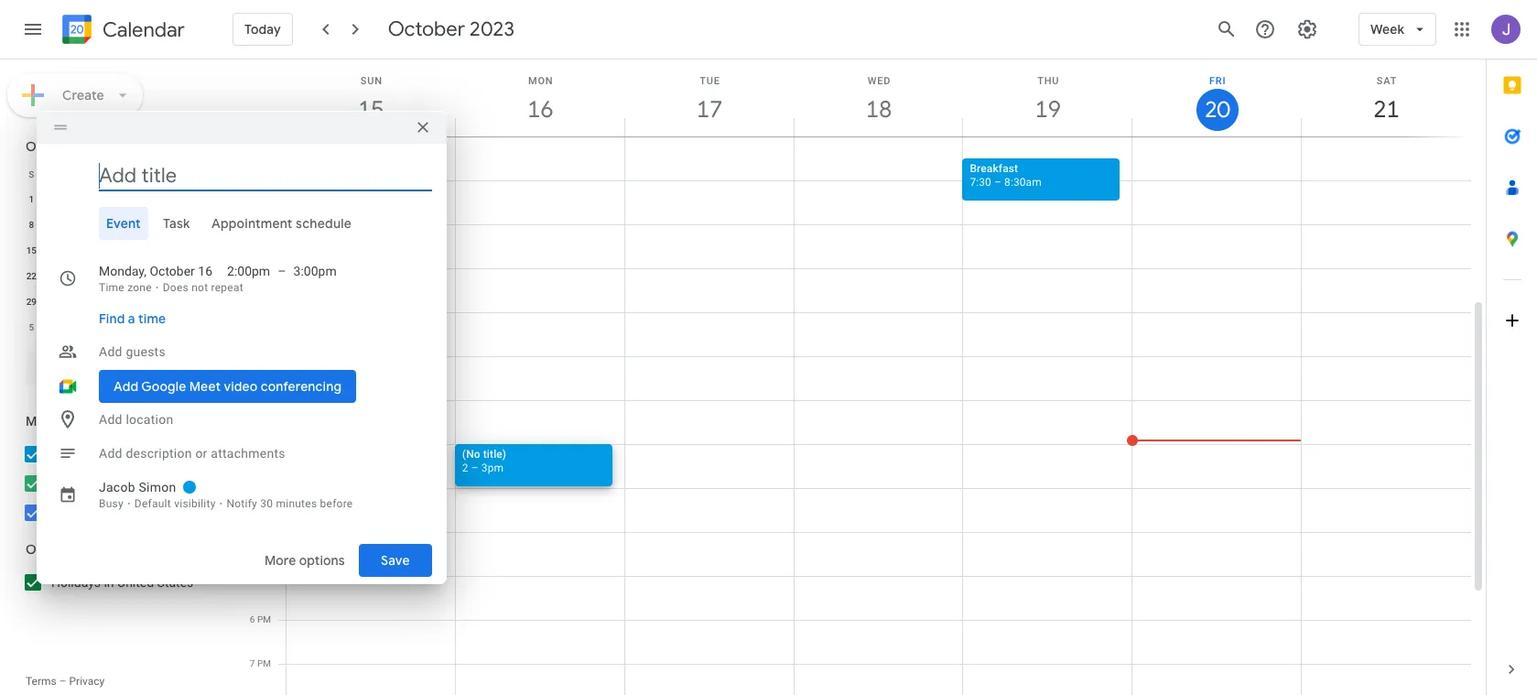 Task type: vqa. For each thing, say whether or not it's contained in the screenshot.
2nd Add from the bottom
yes



Task type: locate. For each thing, give the bounding box(es) containing it.
18 element
[[105, 240, 127, 262]]

8 up "15" element
[[29, 220, 34, 230]]

1 vertical spatial 1
[[113, 297, 118, 307]]

5 for 5 pm
[[250, 571, 255, 581]]

november 10 element
[[161, 317, 183, 339]]

1 vertical spatial 19
[[139, 245, 149, 256]]

8 left a
[[113, 322, 118, 333]]

1 down 'add guests' dropdown button
[[250, 395, 255, 405]]

terms link
[[26, 675, 57, 688]]

2 vertical spatial 5
[[250, 571, 255, 581]]

add down my calendars dropdown button
[[99, 446, 122, 461]]

None search field
[[0, 344, 227, 385]]

15 element
[[20, 240, 42, 262]]

states
[[157, 575, 194, 590]]

0 horizontal spatial 16
[[198, 264, 213, 278]]

1 horizontal spatial 2023
[[470, 16, 515, 42]]

holidays
[[51, 575, 101, 590]]

0 vertical spatial october
[[388, 16, 465, 42]]

my calendars button
[[4, 407, 227, 436]]

simon up default
[[139, 480, 176, 495]]

1 horizontal spatial 9
[[250, 219, 255, 229]]

Add title text field
[[99, 162, 432, 190]]

0 vertical spatial 10
[[245, 263, 255, 273]]

pm down 5 pm on the bottom left
[[257, 615, 271, 625]]

1 vertical spatial 8
[[29, 220, 34, 230]]

22 element
[[20, 266, 42, 288]]

1 horizontal spatial 8
[[113, 322, 118, 333]]

today
[[245, 21, 281, 38]]

sun
[[361, 75, 383, 87]]

1 horizontal spatial 7
[[250, 659, 255, 669]]

0 vertical spatial am
[[257, 175, 271, 185]]

0 vertical spatial simon
[[90, 447, 126, 462]]

0 horizontal spatial simon
[[90, 447, 126, 462]]

1 am from the top
[[257, 175, 271, 185]]

19 up monday, october 16
[[139, 245, 149, 256]]

mon
[[529, 75, 554, 87]]

26
[[139, 271, 149, 281]]

1 vertical spatial calendars
[[66, 541, 126, 558]]

1 vertical spatial jacob
[[99, 480, 135, 495]]

0 vertical spatial 16
[[526, 94, 553, 125]]

row
[[17, 161, 214, 187], [17, 187, 214, 213], [17, 213, 214, 238], [17, 238, 214, 264], [17, 264, 214, 289], [17, 289, 214, 315], [17, 315, 214, 341]]

0 horizontal spatial 5
[[29, 322, 34, 333]]

2 row from the top
[[17, 187, 214, 213]]

add location
[[99, 412, 173, 427]]

1 horizontal spatial 15
[[357, 94, 383, 125]]

add inside dropdown button
[[99, 344, 122, 359]]

privacy link
[[69, 675, 105, 688]]

minutes
[[276, 497, 317, 510]]

0 vertical spatial 2
[[141, 297, 147, 307]]

tab list containing event
[[51, 207, 432, 240]]

2023
[[470, 16, 515, 42], [81, 138, 111, 155]]

29 element
[[20, 291, 42, 313]]

8 for "november 8" element
[[113, 322, 118, 333]]

find a time
[[99, 311, 166, 327]]

cell
[[158, 238, 186, 264], [186, 238, 214, 264], [74, 264, 102, 289]]

s left tuesday column header
[[29, 169, 34, 179]]

jacob simon
[[51, 447, 126, 462], [99, 480, 176, 495]]

3 add from the top
[[99, 446, 122, 461]]

row containing 22
[[17, 264, 214, 289]]

1 vertical spatial 5
[[29, 322, 34, 333]]

1 down time
[[113, 297, 118, 307]]

0 vertical spatial calendars
[[48, 413, 107, 430]]

pm for 5 pm
[[257, 571, 271, 581]]

13
[[167, 220, 177, 230]]

sun 15
[[357, 75, 383, 125]]

2:00pm
[[227, 264, 270, 278]]

1 for 1 pm
[[250, 395, 255, 405]]

2 vertical spatial october
[[150, 264, 195, 278]]

0 vertical spatial 19
[[1034, 94, 1061, 125]]

6 row from the top
[[17, 289, 214, 315]]

am for 10 am
[[257, 263, 271, 273]]

2 am from the top
[[257, 219, 271, 229]]

thu
[[1038, 75, 1060, 87]]

0 vertical spatial 1
[[29, 194, 34, 204]]

event
[[106, 215, 141, 232]]

2 down zone on the left top of page
[[141, 297, 147, 307]]

7 for 7
[[198, 194, 203, 204]]

16 down mon
[[526, 94, 553, 125]]

7
[[198, 194, 203, 204], [250, 659, 255, 669]]

8 up appointment
[[250, 175, 255, 185]]

am up 9 am
[[257, 175, 271, 185]]

1 pm from the top
[[257, 395, 271, 405]]

notify 30 minutes before
[[227, 497, 353, 510]]

10 right time
[[167, 322, 177, 333]]

jacob up busy
[[99, 480, 135, 495]]

0 horizontal spatial 2
[[141, 297, 147, 307]]

time
[[138, 311, 166, 327]]

united
[[117, 575, 154, 590]]

16
[[526, 94, 553, 125], [198, 264, 213, 278]]

pm for 6 pm
[[257, 615, 271, 625]]

0 horizontal spatial tab list
[[51, 207, 432, 240]]

16 link
[[520, 89, 562, 131]]

5 row from the top
[[17, 264, 214, 289]]

1 horizontal spatial 2
[[462, 462, 469, 474]]

october up 15 column header
[[388, 16, 465, 42]]

17 link
[[689, 89, 731, 131]]

jacob simon up birthdays in the bottom left of the page
[[51, 447, 126, 462]]

1 vertical spatial 2
[[462, 462, 469, 474]]

19 inside column header
[[1034, 94, 1061, 125]]

4 row from the top
[[17, 238, 214, 264]]

1 horizontal spatial 16
[[526, 94, 553, 125]]

0 horizontal spatial jacob
[[51, 447, 87, 462]]

jacob inside my calendars list
[[51, 447, 87, 462]]

15
[[357, 94, 383, 125], [26, 245, 37, 256]]

1 vertical spatial 7
[[250, 659, 255, 669]]

2 inside the (no title) 2 – 3pm
[[462, 462, 469, 474]]

6
[[169, 194, 175, 204], [250, 615, 255, 625]]

0 vertical spatial 6
[[169, 194, 175, 204]]

1 vertical spatial 15
[[26, 245, 37, 256]]

1 horizontal spatial october 2023
[[388, 16, 515, 42]]

2023 up 16 column header
[[470, 16, 515, 42]]

– right 10 am
[[278, 264, 286, 278]]

pm up 6 pm
[[257, 571, 271, 581]]

2 vertical spatial 8
[[113, 322, 118, 333]]

row group
[[17, 187, 214, 341]]

my calendars
[[26, 413, 107, 430]]

7 row from the top
[[17, 315, 214, 341]]

0 horizontal spatial 2023
[[81, 138, 111, 155]]

october up tuesday column header
[[26, 138, 78, 155]]

0 horizontal spatial 9
[[141, 322, 147, 333]]

16 inside mon 16
[[526, 94, 553, 125]]

0 horizontal spatial 19
[[139, 245, 149, 256]]

row group containing 1
[[17, 187, 214, 341]]

1 vertical spatial 16
[[198, 264, 213, 278]]

terms – privacy
[[26, 675, 105, 688]]

2 vertical spatial 1
[[250, 395, 255, 405]]

breakfast 7:30 – 8:30am
[[970, 162, 1042, 189]]

7:30
[[970, 176, 992, 189]]

0 vertical spatial 8
[[250, 175, 255, 185]]

5 down t
[[141, 194, 147, 204]]

add for add location
[[99, 412, 122, 427]]

monday, october 16
[[99, 264, 213, 278]]

tue 17
[[696, 75, 722, 125]]

cell up 31 "element"
[[74, 264, 102, 289]]

1 horizontal spatial 19
[[1034, 94, 1061, 125]]

5 down the 29 "element"
[[29, 322, 34, 333]]

s right f
[[197, 169, 203, 179]]

16 column header
[[455, 60, 625, 136]]

am down 8 am
[[257, 219, 271, 229]]

0 vertical spatial jacob simon
[[51, 447, 126, 462]]

3 pm from the top
[[257, 615, 271, 625]]

calendars inside dropdown button
[[48, 413, 107, 430]]

10 inside row
[[167, 322, 177, 333]]

visibility
[[174, 497, 216, 510]]

2
[[141, 297, 147, 307], [462, 462, 469, 474]]

jacob up birthdays in the bottom left of the page
[[51, 447, 87, 462]]

simon
[[90, 447, 126, 462], [139, 480, 176, 495]]

7 pm
[[250, 659, 271, 669]]

2 add from the top
[[99, 412, 122, 427]]

add down "november 8" element
[[99, 344, 122, 359]]

1 add from the top
[[99, 344, 122, 359]]

1 for november 1 element
[[113, 297, 118, 307]]

1 horizontal spatial tab list
[[1488, 60, 1538, 644]]

pm down 'add guests' dropdown button
[[257, 395, 271, 405]]

9 up 10 am
[[250, 219, 255, 229]]

8
[[250, 175, 255, 185], [29, 220, 34, 230], [113, 322, 118, 333]]

tab list
[[1488, 60, 1538, 644], [51, 207, 432, 240]]

2 vertical spatial add
[[99, 446, 122, 461]]

october up does on the left of page
[[150, 264, 195, 278]]

monday,
[[99, 264, 147, 278]]

simon down my calendars dropdown button
[[90, 447, 126, 462]]

november 7 element
[[77, 317, 99, 339]]

0 vertical spatial 15
[[357, 94, 383, 125]]

1 horizontal spatial 10
[[245, 263, 255, 273]]

5 up 6 pm
[[250, 571, 255, 581]]

19
[[1034, 94, 1061, 125], [139, 245, 149, 256]]

default
[[134, 497, 171, 510]]

21 column header
[[1302, 60, 1472, 136]]

0 horizontal spatial october
[[26, 138, 78, 155]]

0 vertical spatial jacob
[[51, 447, 87, 462]]

pm down 6 pm
[[257, 659, 271, 669]]

jacob
[[51, 447, 87, 462], [99, 480, 135, 495]]

zone
[[127, 281, 152, 294]]

add left location
[[99, 412, 122, 427]]

11 element
[[105, 214, 127, 236]]

– down (no
[[472, 462, 479, 474]]

1 vertical spatial 6
[[250, 615, 255, 625]]

10 for 10 am
[[245, 263, 255, 273]]

2 s from the left
[[197, 169, 203, 179]]

not
[[192, 281, 208, 294]]

location
[[126, 412, 173, 427]]

wed
[[868, 75, 891, 87]]

1 horizontal spatial 6
[[250, 615, 255, 625]]

1 vertical spatial 2023
[[81, 138, 111, 155]]

6 inside row
[[169, 194, 175, 204]]

cell up '27'
[[158, 238, 186, 264]]

0 horizontal spatial 6
[[169, 194, 175, 204]]

4
[[113, 194, 118, 204]]

9 right a
[[141, 322, 147, 333]]

5 for the november 5 element
[[29, 322, 34, 333]]

mon 16
[[526, 75, 554, 125]]

1 vertical spatial 9
[[141, 322, 147, 333]]

2 vertical spatial am
[[257, 263, 271, 273]]

2 down (no
[[462, 462, 469, 474]]

1 vertical spatial october 2023
[[26, 138, 111, 155]]

0 vertical spatial 5
[[141, 194, 147, 204]]

1 vertical spatial 10
[[167, 322, 177, 333]]

3 element
[[77, 189, 99, 211]]

fri
[[1210, 75, 1227, 87]]

2023 up tuesday column header
[[81, 138, 111, 155]]

2 horizontal spatial 5
[[250, 571, 255, 581]]

0 horizontal spatial 7
[[198, 194, 203, 204]]

9 for 9 am
[[250, 219, 255, 229]]

9 inside november 9 element
[[141, 322, 147, 333]]

4 pm from the top
[[257, 659, 271, 669]]

october 2023
[[388, 16, 515, 42], [26, 138, 111, 155]]

am left to element
[[257, 263, 271, 273]]

0 horizontal spatial 15
[[26, 245, 37, 256]]

november 9 element
[[133, 317, 155, 339]]

0 horizontal spatial s
[[29, 169, 34, 179]]

pm for 7 pm
[[257, 659, 271, 669]]

19 down the thu
[[1034, 94, 1061, 125]]

am for 9 am
[[257, 219, 271, 229]]

15 up 22
[[26, 245, 37, 256]]

1 horizontal spatial s
[[197, 169, 203, 179]]

8:30am
[[1005, 176, 1042, 189]]

10 left to element
[[245, 263, 255, 273]]

3 am from the top
[[257, 263, 271, 273]]

other
[[26, 541, 62, 558]]

7 down 6 pm
[[250, 659, 255, 669]]

0 horizontal spatial october 2023
[[26, 138, 111, 155]]

0 vertical spatial 7
[[198, 194, 203, 204]]

1 vertical spatial am
[[257, 219, 271, 229]]

17 element
[[77, 240, 99, 262]]

grid
[[234, 60, 1487, 695]]

1 up "15" element
[[29, 194, 34, 204]]

calendars up in
[[66, 541, 126, 558]]

7 up the 14 element
[[198, 194, 203, 204]]

1 vertical spatial add
[[99, 412, 122, 427]]

0 vertical spatial 9
[[250, 219, 255, 229]]

1 vertical spatial simon
[[139, 480, 176, 495]]

7 inside row
[[198, 194, 203, 204]]

– inside breakfast 7:30 – 8:30am
[[995, 176, 1002, 189]]

6 up task
[[169, 194, 175, 204]]

– down breakfast
[[995, 176, 1002, 189]]

5 pm
[[250, 571, 271, 581]]

2 horizontal spatial 1
[[250, 395, 255, 405]]

5 inside the november 5 element
[[29, 322, 34, 333]]

jacob simon up default
[[99, 480, 176, 495]]

20 column header
[[1132, 60, 1303, 136]]

6 pm
[[250, 615, 271, 625]]

2 horizontal spatial october
[[388, 16, 465, 42]]

3 row from the top
[[17, 213, 214, 238]]

17
[[696, 94, 722, 125]]

28 element
[[189, 266, 211, 288]]

1 horizontal spatial 1
[[113, 297, 118, 307]]

15 inside row
[[26, 245, 37, 256]]

1 row from the top
[[17, 161, 214, 187]]

1 horizontal spatial jacob
[[99, 480, 135, 495]]

calendars inside dropdown button
[[66, 541, 126, 558]]

calendars right my
[[48, 413, 107, 430]]

today button
[[233, 7, 293, 51]]

0 vertical spatial add
[[99, 344, 122, 359]]

16 up does not repeat
[[198, 264, 213, 278]]

add for add description or attachments
[[99, 446, 122, 461]]

11
[[111, 220, 121, 230]]

6 up "7 pm"
[[250, 615, 255, 625]]

row containing 29
[[17, 289, 214, 315]]

0 horizontal spatial 10
[[167, 322, 177, 333]]

november 1 element
[[105, 291, 127, 313]]

add description or attachments
[[99, 446, 286, 461]]

23 element
[[49, 266, 71, 288]]

6 for 6 pm
[[250, 615, 255, 625]]

2 horizontal spatial 8
[[250, 175, 255, 185]]

2 pm from the top
[[257, 571, 271, 581]]

15 down sun
[[357, 94, 383, 125]]

november 2 element
[[133, 291, 155, 313]]

other calendars button
[[4, 535, 227, 564]]

time
[[99, 281, 125, 294]]

29
[[26, 297, 37, 307]]



Task type: describe. For each thing, give the bounding box(es) containing it.
november 3 element
[[161, 291, 183, 313]]

november 5 element
[[20, 317, 42, 339]]

30
[[260, 497, 273, 510]]

terms
[[26, 675, 57, 688]]

default visibility
[[134, 497, 216, 510]]

row containing 5
[[17, 315, 214, 341]]

october 2023 grid
[[17, 161, 214, 341]]

(no title) 2 – 3pm
[[462, 448, 507, 474]]

jacob simon inside my calendars list
[[51, 447, 126, 462]]

tue
[[700, 75, 721, 87]]

wed 18
[[865, 75, 891, 125]]

21 link
[[1366, 89, 1408, 131]]

tuesday column header
[[74, 161, 102, 187]]

privacy
[[69, 675, 105, 688]]

row containing 8
[[17, 213, 214, 238]]

holidays in united states
[[51, 575, 194, 590]]

row containing 1
[[17, 187, 214, 213]]

18
[[865, 94, 891, 125]]

2 inside november 2 element
[[141, 297, 147, 307]]

25 element
[[105, 266, 127, 288]]

create
[[62, 87, 104, 104]]

27
[[167, 271, 177, 281]]

add for add guests
[[99, 344, 122, 359]]

calendars for my calendars
[[48, 413, 107, 430]]

grid containing 15
[[234, 60, 1487, 695]]

busy
[[99, 497, 124, 510]]

19 link
[[1028, 89, 1070, 131]]

schedule
[[296, 215, 352, 232]]

attachments
[[211, 446, 286, 461]]

create button
[[7, 73, 143, 117]]

calendar element
[[59, 11, 185, 51]]

1 horizontal spatial simon
[[139, 480, 176, 495]]

week button
[[1359, 7, 1437, 51]]

appointment
[[212, 215, 293, 232]]

25
[[111, 271, 121, 281]]

guests
[[126, 344, 166, 359]]

23
[[54, 271, 65, 281]]

thu 19
[[1034, 75, 1061, 125]]

13 element
[[161, 214, 183, 236]]

14 element
[[189, 214, 211, 236]]

pm for 1 pm
[[257, 395, 271, 405]]

3pm
[[482, 462, 504, 474]]

add guests
[[99, 344, 166, 359]]

time zone
[[99, 281, 152, 294]]

breakfast
[[970, 162, 1019, 175]]

find a time button
[[92, 302, 173, 335]]

0 horizontal spatial 1
[[29, 194, 34, 204]]

15 column header
[[286, 60, 456, 136]]

appointment schedule button
[[205, 207, 360, 240]]

6 for 6
[[169, 194, 175, 204]]

main drawer image
[[22, 18, 44, 40]]

10 element
[[77, 214, 99, 236]]

am for 8 am
[[257, 175, 271, 185]]

26 element
[[133, 266, 155, 288]]

calendar heading
[[99, 17, 185, 43]]

19 column header
[[963, 60, 1133, 136]]

(no
[[462, 448, 481, 461]]

21
[[1373, 94, 1399, 125]]

simon inside my calendars list
[[90, 447, 126, 462]]

row containing s
[[17, 161, 214, 187]]

19 element
[[133, 240, 155, 262]]

fri 20
[[1204, 75, 1229, 125]]

2:00pm – 3:00pm
[[227, 264, 337, 278]]

w
[[112, 169, 120, 179]]

8 for 8 am
[[250, 175, 255, 185]]

add guests button
[[92, 335, 432, 368]]

15 link
[[350, 89, 392, 131]]

f
[[170, 169, 175, 179]]

18 column header
[[794, 60, 964, 136]]

7 for 7 pm
[[250, 659, 255, 669]]

row containing 15
[[17, 238, 214, 264]]

22
[[26, 271, 37, 281]]

12 element
[[133, 214, 155, 236]]

event button
[[99, 207, 148, 240]]

0 vertical spatial 2023
[[470, 16, 515, 42]]

a
[[128, 311, 135, 327]]

1 horizontal spatial 5
[[141, 194, 147, 204]]

cell up the 28
[[186, 238, 214, 264]]

– right 'terms'
[[59, 675, 66, 688]]

before
[[320, 497, 353, 510]]

31 element
[[77, 291, 99, 313]]

12
[[139, 220, 149, 230]]

19 inside october 2023 grid
[[139, 245, 149, 256]]

other calendars
[[26, 541, 126, 558]]

tasks
[[51, 506, 85, 520]]

15 inside column header
[[357, 94, 383, 125]]

1 horizontal spatial october
[[150, 264, 195, 278]]

birthdays
[[51, 476, 105, 491]]

notify
[[227, 497, 257, 510]]

november 8 element
[[105, 317, 127, 339]]

task
[[163, 215, 190, 232]]

– inside the (no title) 2 – 3pm
[[472, 462, 479, 474]]

appointment schedule
[[212, 215, 352, 232]]

0 vertical spatial october 2023
[[388, 16, 515, 42]]

description
[[126, 446, 192, 461]]

10 for 10
[[167, 322, 177, 333]]

17 column header
[[624, 60, 795, 136]]

sat 21
[[1373, 75, 1399, 125]]

20
[[1204, 95, 1229, 125]]

1 s from the left
[[29, 169, 34, 179]]

18 link
[[858, 89, 900, 131]]

0 horizontal spatial 8
[[29, 220, 34, 230]]

settings menu image
[[1297, 18, 1319, 40]]

9 for 9
[[141, 322, 147, 333]]

in
[[104, 575, 114, 590]]

november 4 element
[[189, 291, 211, 313]]

9 am
[[250, 219, 271, 229]]

my calendars list
[[4, 440, 227, 528]]

task button
[[155, 207, 197, 240]]

1 vertical spatial jacob simon
[[99, 480, 176, 495]]

10 am
[[245, 263, 271, 273]]

calendars for other calendars
[[66, 541, 126, 558]]

27 element
[[161, 266, 183, 288]]

week
[[1371, 21, 1405, 38]]

calendar
[[103, 17, 185, 43]]

30 element
[[49, 291, 71, 313]]

1 pm
[[250, 395, 271, 405]]

to element
[[278, 262, 286, 280]]

1 vertical spatial october
[[26, 138, 78, 155]]

sat
[[1377, 75, 1398, 87]]

t
[[141, 169, 147, 179]]

find
[[99, 311, 125, 327]]

28
[[195, 271, 205, 281]]



